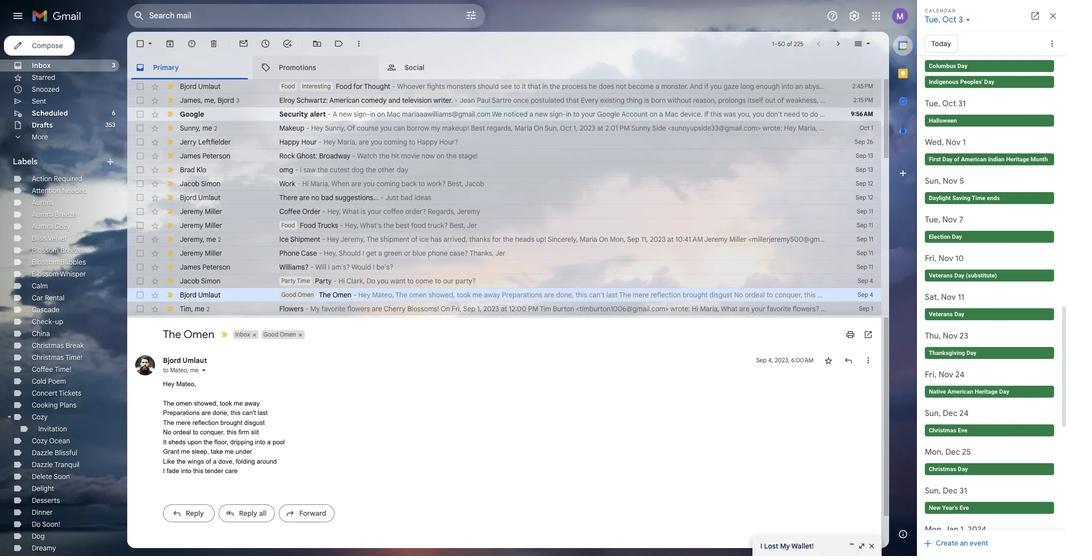 Task type: locate. For each thing, give the bounding box(es) containing it.
showed, inside row
[[429, 291, 455, 300]]

party down will
[[315, 277, 332, 286]]

ordeal
[[745, 291, 765, 300], [173, 429, 191, 437]]

every
[[581, 96, 599, 105]]

0 vertical spatial simon
[[201, 179, 221, 188]]

None checkbox
[[135, 82, 145, 91], [135, 109, 145, 119], [135, 137, 145, 147], [135, 151, 145, 161], [135, 179, 145, 189], [135, 193, 145, 203], [135, 235, 145, 245], [135, 262, 145, 272], [135, 304, 145, 314], [135, 82, 145, 91], [135, 109, 145, 119], [135, 137, 145, 147], [135, 151, 145, 161], [135, 179, 145, 189], [135, 193, 145, 203], [135, 235, 145, 245], [135, 262, 145, 272], [135, 304, 145, 314]]

1 vertical spatial dripping
[[230, 439, 253, 446]]

preparations
[[502, 291, 542, 300], [163, 410, 200, 417]]

starred
[[32, 73, 55, 82]]

10 row from the top
[[127, 205, 881, 219]]

, for james
[[201, 96, 203, 105]]

2 4 from the top
[[870, 291, 873, 299]]

cozy down cooking
[[32, 413, 48, 422]]

borrow left my
[[407, 124, 429, 133]]

2 inside tim , me 2
[[207, 305, 210, 313]]

settings image
[[849, 10, 861, 22]]

2 gaze from the left
[[871, 82, 886, 91]]

bjord umlaut for 2:45 pm
[[180, 82, 221, 91]]

mac up can
[[387, 110, 400, 119]]

close image
[[868, 543, 876, 551]]

move to image
[[312, 39, 322, 49]]

3 sep 11 from the top
[[857, 236, 873, 243]]

2 vertical spatial blossom
[[32, 270, 59, 279]]

the omen main content
[[127, 32, 1066, 557]]

not starred image
[[824, 356, 834, 366]]

2 sep 11 from the top
[[857, 222, 873, 229]]

3 james from the top
[[180, 263, 201, 272]]

and right year
[[926, 305, 938, 314]]

0 horizontal spatial jer
[[467, 221, 477, 230]]

12 for there are no bad suggestions... - just bad ideas
[[868, 194, 873, 201]]

on
[[377, 110, 385, 119], [650, 110, 658, 119], [437, 152, 445, 161]]

sep 12 for there are no bad suggestions... - just bad ideas
[[856, 194, 873, 201]]

simon down the klo
[[201, 179, 221, 188]]

1 vertical spatial james
[[180, 152, 201, 161]]

0 vertical spatial sheds
[[849, 291, 868, 300]]

coffee inside row
[[279, 207, 301, 216]]

inbox up starred
[[32, 61, 51, 70]]

2 jeremy miller from the top
[[180, 221, 222, 230]]

2 blossom from the top
[[32, 258, 59, 267]]

delete soon
[[32, 473, 70, 482]]

1 horizontal spatial mac
[[665, 110, 679, 119]]

omen down flowers
[[280, 331, 296, 338]]

be's?
[[377, 263, 393, 272]]

2 12 from the top
[[868, 194, 873, 201]]

attention needed link
[[32, 186, 87, 195]]

11 for arrived,
[[869, 236, 873, 243]]

breeze up bubbles
[[60, 246, 82, 255]]

2 for sunny
[[214, 125, 217, 132]]

0 horizontal spatial omen
[[176, 400, 192, 408]]

there are no bad suggestions... - just bad ideas
[[279, 193, 431, 202]]

it inside the omen showed, took me away preparations are done, this can't last the mere reflection brought disgust no ordeal to conquer, this firm slit it sheds upon the floor, dripping into a pool grant me sleep, take me under like the wings of a dove, folding around i fade into this tender care
[[163, 439, 167, 446]]

3,
[[924, 96, 930, 105]]

0 vertical spatial cozy
[[55, 222, 70, 231]]

advanced search options image
[[461, 5, 481, 25]]

2 sep 12 from the top
[[856, 194, 873, 201]]

reply inside reply link
[[186, 510, 204, 519]]

4 11 from the top
[[869, 250, 873, 257]]

0 horizontal spatial firm
[[239, 429, 249, 437]]

8 row from the top
[[127, 177, 881, 191]]

- left "just"
[[380, 193, 384, 202]]

2 vertical spatial james
[[180, 263, 201, 272]]

green
[[384, 249, 402, 258]]

tender
[[205, 468, 223, 475]]

0 vertical spatial best,
[[448, 179, 464, 188]]

arrived,
[[444, 235, 468, 244]]

1 horizontal spatial slit
[[832, 291, 841, 300]]

1 horizontal spatial brought
[[683, 291, 708, 300]]

do inside row
[[367, 277, 375, 286]]

2 bad from the left
[[401, 193, 413, 202]]

james peterson for williams?
[[180, 263, 230, 272]]

james peterson down the jerry leftfielder
[[180, 152, 230, 161]]

None checkbox
[[135, 39, 145, 49], [135, 95, 145, 105], [135, 123, 145, 133], [135, 165, 145, 175], [135, 207, 145, 217], [135, 221, 145, 231], [135, 249, 145, 259], [135, 276, 145, 286], [135, 290, 145, 300], [135, 39, 145, 49], [135, 95, 145, 105], [135, 123, 145, 133], [135, 165, 145, 175], [135, 207, 145, 217], [135, 221, 145, 231], [135, 249, 145, 259], [135, 276, 145, 286], [135, 290, 145, 300]]

james peterson down jeremy , me 2
[[180, 263, 230, 272]]

work
[[279, 179, 295, 188]]

11 for jeremy
[[869, 208, 873, 215]]

floor, inside the omen showed, took me away preparations are done, this can't last the mere reflection brought disgust no ordeal to conquer, this firm slit it sheds upon the floor, dripping into a pool grant me sleep, take me under like the wings of a dove, folding around i fade into this tender care
[[214, 439, 228, 446]]

compose
[[32, 41, 63, 50]]

no
[[734, 291, 743, 300], [163, 429, 171, 437]]

into right side panel section
[[945, 291, 957, 300]]

abyss,
[[805, 82, 825, 91]]

security alert - a new sign-in on mac mariaaawilliams@gmail.com we noticed a new sign-in to your google account on a mac device. if this was you, you don't need to do anything. if not, we'll help you secure
[[279, 110, 937, 119]]

upon up sleep,
[[187, 439, 202, 446]]

away inside the omen showed, took me away preparations are done, this can't last the mere reflection brought disgust no ordeal to conquer, this firm slit it sheds upon the floor, dripping into a pool grant me sleep, take me under like the wings of a dove, folding around i fade into this tender care
[[245, 400, 260, 408]]

new
[[339, 110, 352, 119], [535, 110, 548, 119]]

jacob simon up tim , me 2
[[180, 277, 221, 286]]

3 row from the top
[[127, 107, 937, 121]]

1 peterson from the top
[[202, 152, 230, 161]]

0 horizontal spatial done,
[[213, 410, 229, 417]]

sheds up grant
[[168, 439, 186, 446]]

2 christmas from the top
[[32, 353, 64, 362]]

1 vertical spatial mateo,
[[176, 381, 196, 388]]

reply for reply all
[[239, 510, 257, 519]]

is down suggestions...
[[361, 207, 366, 216]]

3 aurora from the top
[[32, 222, 53, 231]]

1 horizontal spatial preparations
[[502, 291, 542, 300]]

1 vertical spatial what
[[721, 305, 738, 314]]

do inside the labels navigation
[[32, 521, 41, 529]]

353
[[106, 121, 115, 129]]

main menu image
[[12, 10, 24, 22]]

the omen
[[163, 328, 214, 341]]

aurora breeze
[[32, 210, 77, 219]]

has
[[884, 235, 896, 244]]

done, up burton
[[556, 291, 574, 300]]

2 dazzle from the top
[[32, 461, 53, 470]]

and right comedy
[[388, 96, 400, 105]]

0 vertical spatial back
[[888, 82, 903, 91]]

blossom for blossom whisper
[[32, 270, 59, 279]]

wings
[[187, 458, 204, 466]]

1 horizontal spatial on
[[437, 152, 445, 161]]

2 jacob simon from the top
[[180, 277, 221, 286]]

on down born
[[650, 110, 658, 119]]

0 vertical spatial good
[[281, 291, 296, 299]]

pm right 2:01
[[620, 124, 630, 133]]

that right it
[[528, 82, 541, 91]]

day
[[397, 166, 408, 174]]

peterson for williams?
[[202, 263, 230, 272]]

0 vertical spatial blossom
[[32, 246, 59, 255]]

- right trucks
[[340, 221, 343, 230]]

1 vertical spatial sep 4
[[858, 291, 873, 299]]

- left i at top left
[[295, 166, 298, 174]]

<timburton1006@gmail.com>
[[576, 305, 669, 314]]

happy down makeup
[[279, 138, 300, 147]]

2 vertical spatial wrote:
[[671, 305, 690, 314]]

1,
[[574, 124, 578, 133], [477, 305, 482, 314]]

took down party?
[[457, 291, 471, 300]]

0 vertical spatial jacob simon
[[180, 179, 221, 188]]

4 for hi clark, do you want to come to our party?
[[870, 277, 873, 285]]

cooking
[[32, 401, 58, 410]]

on down comedy
[[377, 110, 385, 119]]

1 vertical spatial coffee
[[32, 365, 53, 374]]

jacob up tim , me 2
[[180, 277, 200, 286]]

aurora down attention
[[32, 198, 53, 207]]

james down jerry
[[180, 152, 201, 161]]

reply inside 'reply all' link
[[239, 510, 257, 519]]

more
[[32, 133, 48, 142]]

1 vertical spatial jacob simon
[[180, 277, 221, 286]]

don't
[[766, 110, 782, 119]]

1 vertical spatial that
[[566, 96, 579, 105]]

1 jacob simon from the top
[[180, 179, 221, 188]]

i lost my wallet!
[[761, 542, 814, 551]]

1 borrow from the left
[[407, 124, 429, 133]]

omen for good omen
[[280, 331, 296, 338]]

1 vertical spatial jer
[[495, 249, 506, 258]]

2 james peterson from the top
[[180, 263, 230, 272]]

aurora down aurora link
[[32, 210, 53, 219]]

when
[[331, 179, 350, 188]]

2:01
[[605, 124, 618, 133]]

2 inside jeremy , me 2
[[218, 236, 221, 243]]

0 vertical spatial james
[[180, 96, 201, 105]]

2 11 from the top
[[869, 222, 873, 229]]

row containing google
[[127, 107, 937, 121]]

fade
[[167, 468, 179, 475]]

sep 11 for jeremy
[[857, 208, 873, 215]]

1 horizontal spatial what
[[721, 305, 738, 314]]

reply for reply
[[186, 510, 204, 519]]

pm right 4:13
[[971, 96, 981, 105]]

2 happy from the left
[[417, 138, 438, 147]]

should
[[339, 249, 361, 258]]

more button
[[0, 131, 119, 143]]

1 james peterson from the top
[[180, 152, 230, 161]]

case?
[[450, 249, 468, 258]]

best, up arrived,
[[450, 221, 466, 230]]

if left not,
[[851, 110, 855, 119]]

1 horizontal spatial floor,
[[899, 291, 915, 300]]

trucks
[[318, 221, 338, 230]]

coffee inside the labels navigation
[[32, 365, 53, 374]]

done, inside the omen showed, took me away preparations are done, this can't last the mere reflection brought disgust no ordeal to conquer, this firm slit it sheds upon the floor, dripping into a pool grant me sleep, take me under like the wings of a dove, folding around i fade into this tender care
[[213, 410, 229, 417]]

1 sep 11 from the top
[[857, 208, 873, 215]]

coffee for coffee order - hey, what is your coffee order? regards, jeremy
[[279, 207, 301, 216]]

0 vertical spatial floor,
[[899, 291, 915, 300]]

on left sun,
[[534, 124, 543, 133]]

0 horizontal spatial mere
[[176, 419, 191, 427]]

coffee down there at the top left of page
[[279, 207, 301, 216]]

simon for sep 4
[[201, 277, 221, 286]]

2 13 from the top
[[868, 166, 873, 174]]

2 sep 13 from the top
[[856, 166, 873, 174]]

1 aurora from the top
[[32, 198, 53, 207]]

0 vertical spatial away
[[484, 291, 500, 300]]

conquer, up flowers?
[[775, 291, 803, 300]]

of inside the omen showed, took me away preparations are done, this can't last the mere reflection brought disgust no ordeal to conquer, this firm slit it sheds upon the floor, dripping into a pool grant me sleep, take me under like the wings of a dove, folding around i fade into this tender care
[[206, 458, 211, 466]]

dove,
[[218, 458, 234, 466]]

and
[[388, 96, 400, 105], [821, 96, 833, 105], [926, 305, 938, 314]]

labels navigation
[[0, 32, 127, 557]]

row containing tim
[[127, 302, 938, 316]]

0 horizontal spatial showed,
[[194, 400, 218, 408]]

dripping up year
[[917, 291, 943, 300]]

bjord umlaut up to mateo , me
[[163, 356, 207, 365]]

0 vertical spatial last
[[607, 291, 618, 300]]

4 for hey mateo, the omen showed, took me away preparations are done, this can't last the mere reflection brought disgust no ordeal to conquer, this firm slit it sheds upon the floor, dripping into a
[[870, 291, 873, 299]]

0 horizontal spatial if
[[705, 110, 709, 119]]

omen down hey mateo, on the bottom left of page
[[176, 400, 192, 408]]

simon for sep 12
[[201, 179, 221, 188]]

at
[[949, 96, 955, 105], [597, 124, 604, 133], [668, 235, 674, 244], [501, 305, 507, 314]]

this
[[711, 110, 722, 119], [576, 291, 587, 300], [804, 291, 816, 300], [231, 410, 241, 417], [227, 429, 237, 437], [193, 468, 203, 475]]

1 horizontal spatial ordeal
[[745, 291, 765, 300]]

1 horizontal spatial and
[[821, 96, 833, 105]]

forward
[[299, 510, 326, 519]]

- down williams? - will i am's? would i be's?
[[334, 277, 337, 286]]

reflection up <timburton1006@gmail.com>
[[651, 291, 681, 300]]

preparations down hey mateo, on the bottom left of page
[[163, 410, 200, 417]]

omen for the omen
[[184, 328, 214, 341]]

- left watch
[[352, 152, 355, 161]]

more image
[[354, 39, 364, 49]]

dripping
[[917, 291, 943, 300], [230, 439, 253, 446]]

1 up 26
[[871, 124, 873, 132]]

you right you,
[[753, 110, 764, 119]]

jeremy miller for phone case
[[180, 249, 222, 258]]

blossom breeze link
[[32, 246, 82, 255]]

3 inside the labels navigation
[[112, 62, 115, 69]]

pm right the 12:00
[[528, 305, 538, 314]]

miller for fifth row from the bottom
[[205, 249, 222, 258]]

1 vertical spatial coming
[[377, 179, 400, 188]]

umlaut for 2:45 pm
[[198, 82, 221, 91]]

inbox inside button
[[235, 331, 250, 338]]

4 row from the top
[[127, 121, 959, 135]]

jacob for sep 4
[[180, 277, 200, 286]]

klo
[[197, 166, 207, 174]]

2 for jeremy
[[218, 236, 221, 243]]

calm
[[32, 282, 48, 291]]

1 13 from the top
[[868, 152, 873, 160]]

omen
[[333, 291, 352, 300], [298, 291, 314, 299], [184, 328, 214, 341], [280, 331, 296, 338]]

aurora for aurora cozy
[[32, 222, 53, 231]]

2 google from the left
[[597, 110, 620, 119]]

12 for work - hi maria, when are you coming back to work? best, jacob
[[868, 180, 873, 187]]

hey up the "broadway"
[[324, 138, 336, 147]]

slit up know
[[832, 291, 841, 300]]

1 vertical spatial sheds
[[168, 439, 186, 446]]

my inside row
[[311, 305, 320, 314]]

christmas down china
[[32, 342, 64, 350]]

i right will
[[328, 263, 330, 272]]

1 vertical spatial 12
[[868, 194, 873, 201]]

1 vertical spatial simon
[[201, 277, 221, 286]]

jer right thanks,
[[495, 249, 506, 258]]

2023 right 11, on the right top of page
[[650, 235, 666, 244]]

6 row from the top
[[127, 149, 881, 163]]

1 simon from the top
[[201, 179, 221, 188]]

3
[[112, 62, 115, 69], [236, 97, 239, 104]]

action required
[[32, 174, 82, 183]]

4 sep 11 from the top
[[857, 250, 873, 257]]

2 sep 4 from the top
[[858, 291, 873, 299]]

tab list up the see
[[127, 56, 889, 80]]

good inside button
[[264, 331, 278, 338]]

0 vertical spatial jer
[[467, 221, 477, 230]]

2023 left the 12:00
[[483, 305, 499, 314]]

maria down noticed
[[515, 124, 532, 133]]

1, right sun,
[[574, 124, 578, 133]]

1 horizontal spatial 2
[[214, 125, 217, 132]]

0 vertical spatial slit
[[832, 291, 841, 300]]

13 for omg - i saw the cutest dog the other day
[[868, 166, 873, 174]]

breeze
[[55, 210, 77, 219], [60, 246, 82, 255]]

2 vertical spatial hi
[[692, 305, 698, 314]]

2 shipment from the left
[[910, 235, 939, 244]]

breeze up aurora cozy link
[[55, 210, 77, 219]]

1 sep 12 from the top
[[856, 180, 873, 187]]

0 horizontal spatial shipment
[[380, 235, 410, 244]]

1 christmas from the top
[[32, 342, 64, 350]]

tim left burton
[[540, 305, 551, 314]]

hey down need
[[784, 124, 796, 133]]

0 vertical spatial 13
[[868, 152, 873, 160]]

inbox inside the labels navigation
[[32, 61, 51, 70]]

christmas time!
[[32, 353, 82, 362]]

0 vertical spatial coming
[[384, 138, 407, 147]]

2023 right 3,
[[932, 96, 947, 105]]

truck?
[[428, 221, 448, 230]]

to inside the omen showed, took me away preparations are done, this can't last the mere reflection brought disgust no ordeal to conquer, this firm slit it sheds upon the floor, dripping into a pool grant me sleep, take me under like the wings of a dove, folding around i fade into this tender care
[[193, 429, 198, 437]]

0 vertical spatial can't
[[589, 291, 605, 300]]

1 sep 13 from the top
[[856, 152, 873, 160]]

1 horizontal spatial away
[[484, 291, 500, 300]]

None search field
[[127, 4, 485, 28]]

took up take
[[220, 400, 232, 408]]

1 horizontal spatial jer
[[495, 249, 506, 258]]

tab list containing primary
[[127, 56, 889, 80]]

breeze for blossom breeze
[[60, 246, 82, 255]]

see
[[501, 82, 512, 91]]

time! down christmas time!
[[54, 365, 71, 374]]

2 aurora from the top
[[32, 210, 53, 219]]

archive image
[[165, 39, 175, 49]]

clark,
[[347, 277, 365, 286]]

3 jeremy miller from the top
[[180, 249, 222, 258]]

mateo, inside row
[[372, 291, 394, 300]]

omen inside button
[[280, 331, 296, 338]]

required
[[54, 174, 82, 183]]

umlaut
[[198, 82, 221, 91], [198, 193, 221, 202], [198, 291, 221, 300], [183, 356, 207, 365]]

maria left mon,
[[580, 235, 598, 244]]

omen inside good omen the omen - hey mateo, the omen showed, took me away preparations are done, this can't last the mere reflection brought disgust no ordeal to conquer, this firm slit it sheds upon the floor, dripping into a
[[298, 291, 314, 299]]

gaze up prolongs
[[724, 82, 739, 91]]

11 row from the top
[[127, 219, 881, 233]]

jer up the 'thanks'
[[467, 221, 477, 230]]

1 4 from the top
[[870, 277, 873, 285]]

2 horizontal spatial hi
[[692, 305, 698, 314]]

primary tab
[[127, 56, 252, 80]]

0 horizontal spatial is
[[361, 207, 366, 216]]

inbox left good omen button
[[235, 331, 250, 338]]

11 for blue
[[869, 250, 873, 257]]

mere inside row
[[633, 291, 649, 300]]

older image
[[834, 39, 844, 49]]

- up the hour
[[306, 124, 309, 133]]

check-up
[[32, 318, 63, 327]]

2 favorite from the left
[[767, 305, 791, 314]]

1 horizontal spatial conquer,
[[775, 291, 803, 300]]

showed, inside the omen showed, took me away preparations are done, this can't last the mere reflection brought disgust no ordeal to conquer, this firm slit it sheds upon the floor, dripping into a pool grant me sleep, take me under like the wings of a dove, folding around i fade into this tender care
[[194, 400, 218, 408]]

regards,
[[487, 124, 513, 133]]

1 horizontal spatial shipment
[[910, 235, 939, 244]]

umlaut up tim , me 2
[[198, 291, 221, 300]]

1 horizontal spatial bad
[[401, 193, 413, 202]]

inbox for the inbox link
[[32, 61, 51, 70]]

simon up tim , me 2
[[201, 277, 221, 286]]

1 horizontal spatial omen
[[409, 291, 427, 300]]

sheds up sep 1
[[849, 291, 868, 300]]

Search mail text field
[[149, 11, 437, 21]]

james , me , bjord 3
[[180, 96, 239, 105]]

2 james from the top
[[180, 152, 201, 161]]

1 blossom from the top
[[32, 246, 59, 255]]

slit inside row
[[832, 291, 841, 300]]

side panel section
[[889, 32, 917, 549]]

james down jeremy , me 2
[[180, 263, 201, 272]]

firm inside the omen showed, took me away preparations are done, this can't last the mere reflection brought disgust no ordeal to conquer, this firm slit it sheds upon the floor, dripping into a pool grant me sleep, take me under like the wings of a dove, folding around i fade into this tender care
[[239, 429, 249, 437]]

9 row from the top
[[127, 191, 881, 205]]

1 favorite from the left
[[322, 305, 346, 314]]

christmas time! link
[[32, 353, 82, 362]]

bjord up leftfielder on the top of page
[[218, 96, 234, 105]]

1 dazzle from the top
[[32, 449, 53, 458]]

0 horizontal spatial reply
[[186, 510, 204, 519]]

sep 12 for work - hi maria, when are you coming back to work? best, jacob
[[856, 180, 873, 187]]

5 row from the top
[[127, 135, 881, 149]]

preparations up the 12:00
[[502, 291, 542, 300]]

reflection inside the omen showed, took me away preparations are done, this can't last the mere reflection brought disgust no ordeal to conquer, this firm slit it sheds upon the floor, dripping into a pool grant me sleep, take me under like the wings of a dove, folding around i fade into this tender care
[[193, 419, 219, 427]]

-
[[392, 82, 395, 91], [455, 96, 458, 105], [328, 110, 331, 119], [306, 124, 309, 133], [319, 138, 322, 147], [352, 152, 355, 161], [295, 166, 298, 174], [297, 179, 300, 188], [380, 193, 384, 202], [322, 207, 326, 216], [340, 221, 343, 230], [322, 235, 325, 244], [319, 249, 322, 258], [310, 263, 314, 272], [334, 277, 337, 286], [353, 291, 357, 300], [306, 305, 309, 314]]

11,
[[641, 235, 648, 244]]

2 vertical spatial jeremy miller
[[180, 249, 222, 258]]

hey down alert
[[311, 124, 323, 133]]

google up 2:01
[[597, 110, 620, 119]]

1 vertical spatial time!
[[54, 365, 71, 374]]

delete
[[32, 473, 52, 482]]

hour
[[301, 138, 317, 147]]

tab list
[[889, 32, 917, 521], [127, 56, 889, 80]]

1 vertical spatial floor,
[[214, 439, 228, 446]]

food for thought - whoever fights monsters should see to it that in the process he does not become a monster. and if you gaze long enough into an abyss, the abyss will gaze back into you.
[[336, 82, 932, 91]]

cold
[[32, 377, 46, 386]]

the up next
[[887, 291, 898, 300]]

2 peterson from the top
[[202, 263, 230, 272]]

floor, inside row
[[899, 291, 915, 300]]

dinner link
[[32, 509, 53, 518]]

the
[[550, 82, 560, 91], [827, 82, 837, 91], [379, 152, 390, 161], [446, 152, 457, 161], [318, 166, 328, 174], [366, 166, 376, 174], [383, 221, 394, 230], [503, 235, 513, 244], [898, 235, 909, 244], [887, 291, 898, 300], [204, 439, 213, 446], [177, 458, 186, 466]]

0 horizontal spatial my
[[311, 305, 320, 314]]

row containing brad klo
[[127, 163, 881, 177]]

0 vertical spatial maria
[[983, 96, 1001, 105]]

pop out image
[[858, 543, 866, 551]]

2 borrow from the left
[[837, 124, 860, 133]]

1 vertical spatial firm
[[239, 429, 249, 437]]

0 horizontal spatial gaze
[[724, 82, 739, 91]]

took inside row
[[457, 291, 471, 300]]

oct 1
[[860, 124, 873, 132]]

2 inside sunny , me 2
[[214, 125, 217, 132]]

can't inside row
[[589, 291, 605, 300]]

hey mateo,
[[163, 381, 196, 388]]

4
[[870, 277, 873, 285], [870, 291, 873, 299]]

1, right fri,
[[477, 305, 482, 314]]

get
[[366, 249, 377, 258]]

time! for coffee time!
[[54, 365, 71, 374]]

0 horizontal spatial inbox
[[32, 61, 51, 70]]

1 sign- from the left
[[354, 110, 370, 119]]

food inside the food food trucks - hey, what's the best food truck? best, jer
[[281, 222, 295, 229]]

- right work
[[297, 179, 300, 188]]

dazzle up delete
[[32, 461, 53, 470]]

mateo,
[[372, 291, 394, 300], [176, 381, 196, 388]]

hi
[[302, 179, 309, 188], [339, 277, 345, 286], [692, 305, 698, 314]]

0 vertical spatial sep 12
[[856, 180, 873, 187]]

do right clark,
[[367, 277, 375, 286]]

0 vertical spatial hi
[[302, 179, 309, 188]]

bjord for 2:45 pm
[[180, 82, 197, 91]]

row
[[127, 80, 932, 93], [127, 93, 1066, 107], [127, 107, 937, 121], [127, 121, 959, 135], [127, 135, 881, 149], [127, 149, 881, 163], [127, 163, 881, 177], [127, 177, 881, 191], [127, 191, 881, 205], [127, 205, 881, 219], [127, 219, 881, 233], [127, 233, 948, 247], [127, 247, 881, 261], [127, 261, 881, 274], [127, 274, 881, 288], [127, 288, 963, 302], [127, 302, 938, 316]]

0 horizontal spatial party
[[281, 277, 296, 285]]

in
[[543, 82, 548, 91], [370, 110, 375, 119], [566, 110, 572, 119]]

my for favorite
[[311, 305, 320, 314]]

2 for tim
[[207, 305, 210, 313]]

or
[[404, 249, 411, 258]]

show details image
[[201, 368, 207, 374]]

1 12 from the top
[[868, 180, 873, 187]]

1 vertical spatial showed,
[[194, 400, 218, 408]]

james up sunny , me 2
[[180, 96, 201, 105]]

0 vertical spatial sincerely,
[[907, 124, 938, 133]]

good inside good omen the omen - hey mateo, the omen showed, took me away preparations are done, this can't last the mere reflection brought disgust no ordeal to conquer, this firm slit it sheds upon the floor, dripping into a
[[281, 291, 296, 299]]

12 row from the top
[[127, 233, 948, 247]]

3 blossom from the top
[[32, 270, 59, 279]]

dinner
[[32, 509, 53, 518]]

cozy link
[[32, 413, 48, 422]]

0 vertical spatial peterson
[[202, 152, 230, 161]]

1 sep 4 from the top
[[858, 277, 873, 285]]

0 horizontal spatial last
[[258, 410, 268, 417]]

1 horizontal spatial reflection
[[651, 291, 681, 300]]

dazzle tranquil link
[[32, 461, 80, 470]]

7 row from the top
[[127, 163, 881, 177]]

food for food food trucks - hey, what's the best food truck? best, jer
[[281, 222, 295, 229]]

1 google from the left
[[180, 110, 204, 119]]

snooze image
[[261, 39, 270, 49]]

, for tim
[[191, 305, 193, 313]]

3 inside james , me , bjord 3
[[236, 97, 239, 104]]

can't up under
[[242, 410, 256, 417]]

17 row from the top
[[127, 302, 938, 316]]

bjord umlaut up james , me , bjord 3
[[180, 82, 221, 91]]

1 vertical spatial took
[[220, 400, 232, 408]]

3 11 from the top
[[869, 236, 873, 243]]

cascade
[[32, 306, 59, 315]]

0 horizontal spatial borrow
[[407, 124, 429, 133]]

row containing jerry leftfielder
[[127, 135, 881, 149]]

1 vertical spatial best,
[[450, 221, 466, 230]]

0 vertical spatial omen
[[409, 291, 427, 300]]

1 reply from the left
[[186, 510, 204, 519]]

dazzle for dazzle tranquil
[[32, 461, 53, 470]]

0 vertical spatial aurora
[[32, 198, 53, 207]]

food for food for thought - whoever fights monsters should see to it that in the process he does not become a monster. and if you gaze long enough into an abyss, the abyss will gaze back into you.
[[336, 82, 352, 91]]

0 horizontal spatial that
[[528, 82, 541, 91]]

away
[[484, 291, 500, 300], [245, 400, 260, 408]]

13 row from the top
[[127, 247, 881, 261]]

is left born
[[644, 96, 649, 105]]

2 reply from the left
[[239, 510, 257, 519]]

reply all
[[239, 510, 267, 519]]

0 horizontal spatial sign-
[[354, 110, 370, 119]]

preparations inside the omen showed, took me away preparations are done, this can't last the mere reflection brought disgust no ordeal to conquer, this firm slit it sheds upon the floor, dripping into a pool grant me sleep, take me under like the wings of a dove, folding around i fade into this tender care
[[163, 410, 200, 417]]

next
[[895, 305, 908, 314]]

1 11 from the top
[[869, 208, 873, 215]]

1 horizontal spatial tim
[[540, 305, 551, 314]]

and left "dies"
[[821, 96, 833, 105]]

bubbles
[[60, 258, 86, 267]]

1 vertical spatial inbox
[[235, 331, 250, 338]]

flowers
[[347, 305, 370, 314]]

report spam image
[[187, 39, 197, 49]]

security
[[279, 110, 308, 119]]

1 vertical spatial jeremy miller
[[180, 221, 222, 230]]

2 row from the top
[[127, 93, 1066, 107]]

2 vertical spatial cozy
[[32, 437, 48, 446]]

2 simon from the top
[[201, 277, 221, 286]]

0 vertical spatial sep 4
[[858, 277, 873, 285]]

1 horizontal spatial 3
[[236, 97, 239, 104]]

sign- up the course
[[354, 110, 370, 119]]

attention
[[32, 186, 60, 195]]

0 horizontal spatial happy
[[279, 138, 300, 147]]

sep 11 for arrived,
[[857, 236, 873, 243]]

order?
[[405, 207, 426, 216]]

aurora for aurora breeze
[[32, 210, 53, 219]]

it
[[522, 82, 526, 91]]

5 11 from the top
[[869, 263, 873, 271]]

1 jeremy miller from the top
[[180, 207, 222, 216]]

do up dog 'link'
[[32, 521, 41, 529]]

flowers?
[[793, 305, 820, 314]]

1 bad from the left
[[321, 193, 333, 202]]



Task type: describe. For each thing, give the bounding box(es) containing it.
concert tickets
[[32, 389, 81, 398]]

i inside the omen showed, took me away preparations are done, this can't last the mere reflection brought disgust no ordeal to conquer, this firm slit it sheds upon the floor, dripping into a pool grant me sleep, take me under like the wings of a dove, folding around i fade into this tender care
[[163, 468, 165, 475]]

bjord umlaut for sep 4
[[180, 291, 221, 300]]

hey, up jeremy,
[[345, 221, 359, 230]]

the up sleep,
[[204, 439, 213, 446]]

cozy for cozy link
[[32, 413, 48, 422]]

1 if from the left
[[705, 110, 709, 119]]

ordeal inside the omen showed, took me away preparations are done, this can't last the mere reflection brought disgust no ordeal to conquer, this firm slit it sheds upon the floor, dripping into a pool grant me sleep, take me under like the wings of a dove, folding around i fade into this tender care
[[173, 429, 191, 437]]

the down will
[[319, 291, 331, 300]]

ocean
[[49, 437, 70, 446]]

time! for christmas time!
[[65, 353, 82, 362]]

attention needed
[[32, 186, 87, 195]]

monsters
[[447, 82, 476, 91]]

6
[[112, 109, 115, 117]]

sunny,
[[325, 124, 346, 133]]

brought inside row
[[683, 291, 708, 300]]

5 sep 11 from the top
[[857, 263, 873, 271]]

ice shipment - hey jeremy, the shipment of ice has arrived, thanks for the heads up! sincerely, maria on mon, sep 11, 2023 at 10:41 am jeremy miller <millerjeremy500@gmail.com> wrote: hey, has the shipment of
[[279, 235, 948, 244]]

soon!
[[42, 521, 60, 529]]

secure
[[916, 110, 937, 119]]

if
[[705, 82, 709, 91]]

, for jeremy
[[203, 235, 204, 244]]

2023 left 2:01
[[580, 124, 596, 133]]

0 vertical spatial firm
[[818, 291, 830, 300]]

inbox for inbox button
[[235, 331, 250, 338]]

0 vertical spatial it
[[843, 291, 847, 300]]

hey, up trucks
[[327, 207, 341, 216]]

1 horizontal spatial sincerely,
[[907, 124, 938, 133]]

1 horizontal spatial party
[[315, 277, 332, 286]]

become
[[628, 82, 654, 91]]

coffee for coffee time!
[[32, 365, 53, 374]]

sep 11 for blue
[[857, 250, 873, 257]]

the down tim , me 2
[[163, 328, 181, 341]]

to mateo , me
[[163, 367, 199, 374]]

2 horizontal spatial and
[[926, 305, 938, 314]]

reply all link
[[219, 505, 275, 523]]

your down every
[[582, 110, 596, 119]]

1 happy from the left
[[279, 138, 300, 147]]

snoozed
[[32, 85, 60, 94]]

there
[[279, 193, 298, 202]]

at left 4:13
[[949, 96, 955, 105]]

into left pool
[[255, 439, 265, 446]]

sep inside cell
[[756, 357, 767, 364]]

umlaut up show details "image"
[[183, 356, 207, 365]]

thing
[[627, 96, 643, 105]]

wallet!
[[792, 542, 814, 551]]

omen for good omen the omen - hey mateo, the omen showed, took me away preparations are done, this can't last the mere reflection brought disgust no ordeal to conquer, this firm slit it sheds upon the floor, dripping into a
[[298, 291, 314, 299]]

1 horizontal spatial disgust
[[710, 291, 733, 300]]

need
[[784, 110, 800, 119]]

1 vertical spatial maria
[[515, 124, 532, 133]]

phone
[[279, 249, 300, 258]]

0 horizontal spatial for
[[354, 82, 363, 91]]

jacob down stage!
[[465, 179, 484, 188]]

Not starred checkbox
[[824, 356, 834, 366]]

i left be's?
[[373, 263, 375, 272]]

omen down clark,
[[333, 291, 352, 300]]

blossom whisper link
[[32, 270, 86, 279]]

16 row from the top
[[127, 288, 963, 302]]

mon,
[[610, 235, 626, 244]]

into left an in the right of the page
[[782, 82, 794, 91]]

can't inside the omen showed, took me away preparations are done, this can't last the mere reflection brought disgust no ordeal to conquer, this firm slit it sheds upon the floor, dripping into a pool grant me sleep, take me under like the wings of a dove, folding around i fade into this tender care
[[242, 410, 256, 417]]

blossom for blossom breeze
[[32, 246, 59, 255]]

2 horizontal spatial oct
[[911, 96, 922, 105]]

0 horizontal spatial on
[[377, 110, 385, 119]]

0 vertical spatial done,
[[556, 291, 574, 300]]

the down the hour?
[[446, 152, 457, 161]]

social tab
[[379, 56, 504, 80]]

on left mon,
[[599, 235, 608, 244]]

gmail image
[[32, 6, 86, 26]]

aurora breeze link
[[32, 210, 77, 219]]

sep 4 for hey mateo, the omen showed, took me away preparations are done, this can't last the mere reflection brought disgust no ordeal to conquer, this firm slit it sheds upon the floor, dripping into a
[[858, 291, 873, 299]]

2 new from the left
[[535, 110, 548, 119]]

row containing james
[[127, 93, 1066, 107]]

upon inside row
[[869, 291, 885, 300]]

check-up link
[[32, 318, 63, 327]]

1 vertical spatial is
[[361, 207, 366, 216]]

sartre
[[492, 96, 512, 105]]

coffee time!
[[32, 365, 71, 374]]

good for good omen the omen - hey mateo, the omen showed, took me away preparations are done, this can't last the mere reflection brought disgust no ordeal to conquer, this firm slit it sheds upon the floor, dripping into a
[[281, 291, 296, 299]]

bjord for sep 4
[[180, 291, 197, 300]]

2 if from the left
[[851, 110, 855, 119]]

jeremy miller for coffee order
[[180, 207, 222, 216]]

conquer, inside the omen showed, took me away preparations are done, this can't last the mere reflection brought disgust no ordeal to conquer, this firm slit it sheds upon the floor, dripping into a pool grant me sleep, take me under like the wings of a dove, folding around i fade into this tender care
[[200, 429, 225, 437]]

coming for back
[[377, 179, 400, 188]]

at left 10:41
[[668, 235, 674, 244]]

- left jean
[[455, 96, 458, 105]]

out
[[765, 96, 776, 105]]

minimize image
[[848, 543, 856, 551]]

sep 4, 2023, 6:00 am cell
[[756, 356, 814, 366]]

away inside row
[[484, 291, 500, 300]]

the left heads
[[503, 235, 513, 244]]

0 vertical spatial 1
[[772, 40, 774, 47]]

mere inside the omen showed, took me away preparations are done, this can't last the mere reflection brought disgust no ordeal to conquer, this firm slit it sheds upon the floor, dripping into a pool grant me sleep, take me under like the wings of a dove, folding around i fade into this tender care
[[176, 419, 191, 427]]

support image
[[827, 10, 839, 22]]

mariaaawilliams@gmail.com
[[402, 110, 491, 119]]

car
[[32, 294, 43, 303]]

cozy ocean link
[[32, 437, 70, 446]]

sep 4 for hi clark, do you want to come to our party?
[[858, 277, 873, 285]]

miller for seventh row from the bottom
[[205, 221, 222, 230]]

dreamy
[[32, 544, 56, 553]]

hey down mateo
[[163, 381, 175, 388]]

sunny , me 2
[[180, 124, 217, 132]]

you right help
[[902, 110, 914, 119]]

13 for rock ghost: broadway - watch the hit movie now on the stage!
[[868, 152, 873, 160]]

the down hey mateo, on the bottom left of page
[[163, 400, 174, 408]]

you up rock ghost: broadway - watch the hit movie now on the stage!
[[371, 138, 382, 147]]

we
[[492, 110, 502, 119]]

1 gaze from the left
[[724, 82, 739, 91]]

i left 'get'
[[363, 249, 364, 258]]

jacob for sep 12
[[180, 179, 200, 188]]

dazzle blissful link
[[32, 449, 77, 458]]

row containing sunny
[[127, 121, 959, 135]]

- down trucks
[[322, 235, 325, 244]]

0 vertical spatial wrote:
[[763, 124, 783, 133]]

<mariaaawil
[[1029, 96, 1066, 105]]

the left "abyss"
[[827, 82, 837, 91]]

1 horizontal spatial is
[[644, 96, 649, 105]]

jacob simon for sep 12
[[180, 179, 221, 188]]

our
[[443, 277, 454, 286]]

1 vertical spatial back
[[402, 179, 417, 188]]

bjord for sep 12
[[180, 193, 197, 202]]

my
[[431, 124, 440, 133]]

the right the like
[[177, 458, 186, 466]]

has
[[431, 235, 442, 244]]

0 horizontal spatial oct
[[560, 124, 572, 133]]

delete image
[[209, 39, 219, 49]]

0 horizontal spatial in
[[370, 110, 375, 119]]

conquer, inside row
[[775, 291, 803, 300]]

14 row from the top
[[127, 261, 881, 274]]

search mail image
[[130, 7, 148, 25]]

christmas for christmas time!
[[32, 353, 64, 362]]

your up what's
[[368, 207, 382, 216]]

brought inside the omen showed, took me away preparations are done, this can't last the mere reflection brought disgust no ordeal to conquer, this firm slit it sheds upon the floor, dripping into a pool grant me sleep, take me under like the wings of a dove, folding around i fade into this tender care
[[221, 419, 242, 427]]

christmas break link
[[32, 342, 84, 350]]

2 horizontal spatial sunny
[[939, 124, 959, 133]]

james peterson for rock ghost: broadway
[[180, 152, 230, 161]]

0 horizontal spatial what
[[342, 207, 359, 216]]

into right fade
[[181, 468, 191, 475]]

the up grant
[[163, 419, 174, 427]]

- left a
[[328, 110, 331, 119]]

2 vertical spatial maria
[[580, 235, 598, 244]]

2 horizontal spatial is
[[888, 305, 893, 314]]

umlaut for sep 12
[[198, 193, 221, 202]]

1 row from the top
[[127, 80, 932, 93]]

on left fri,
[[441, 305, 450, 314]]

cozy for cozy ocean
[[32, 437, 48, 446]]

blossom for blossom bubbles
[[32, 258, 59, 267]]

1 james from the top
[[180, 96, 201, 105]]

on left tue,
[[885, 96, 895, 105]]

1 horizontal spatial oct
[[860, 124, 870, 132]]

at left 2:01
[[597, 124, 604, 133]]

shipment
[[290, 235, 320, 244]]

my for wallet!
[[780, 542, 790, 551]]

hey up flowers
[[358, 291, 371, 300]]

promotions tab
[[253, 56, 378, 80]]

the right "has"
[[898, 235, 909, 244]]

i left know
[[821, 305, 823, 314]]

omen inside row
[[409, 291, 427, 300]]

know
[[825, 305, 841, 314]]

you right if
[[711, 82, 722, 91]]

tue,
[[896, 96, 909, 105]]

reflection inside row
[[651, 291, 681, 300]]

your left flowers?
[[752, 305, 766, 314]]

aurora for aurora link
[[32, 198, 53, 207]]

1 for flowers?
[[871, 305, 873, 313]]

good omen button
[[262, 330, 297, 339]]

jacob simon for sep 4
[[180, 277, 221, 286]]

into left you.
[[905, 82, 917, 91]]

1 horizontal spatial hi
[[339, 277, 345, 286]]

the right saw
[[318, 166, 328, 174]]

last inside the omen showed, took me away preparations are done, this can't last the mere reflection brought disgust no ordeal to conquer, this firm slit it sheds upon the floor, dripping into a pool grant me sleep, take me under like the wings of a dove, folding around i fade into this tender care
[[258, 410, 268, 417]]

0 vertical spatial pm
[[971, 96, 981, 105]]

sep 26
[[855, 138, 873, 146]]

0 horizontal spatial mateo,
[[176, 381, 196, 388]]

, for sunny
[[199, 124, 201, 132]]

2 horizontal spatial maria
[[983, 96, 1001, 105]]

was
[[724, 110, 736, 119]]

1 vertical spatial wrote:
[[848, 235, 867, 244]]

- right thought
[[392, 82, 395, 91]]

food food trucks - hey, what's the best food truck? best, jer
[[281, 221, 477, 230]]

- down clark,
[[353, 291, 357, 300]]

party inside party time party - hi clark, do you want to come to our party?
[[281, 277, 296, 285]]

1 horizontal spatial 1,
[[574, 124, 578, 133]]

2 sign- from the left
[[550, 110, 566, 119]]

last inside row
[[607, 291, 618, 300]]

1 horizontal spatial in
[[543, 82, 548, 91]]

1 new from the left
[[339, 110, 352, 119]]

- left will
[[310, 263, 314, 272]]

blissful
[[55, 449, 77, 458]]

food for food
[[281, 83, 295, 90]]

you,
[[738, 110, 751, 119]]

bjord umlaut for sep 12
[[180, 193, 221, 202]]

1 horizontal spatial dripping
[[917, 291, 943, 300]]

fri,
[[452, 305, 462, 314]]

you left can
[[380, 124, 392, 133]]

you down be's?
[[377, 277, 389, 286]]

peterson for rock
[[202, 152, 230, 161]]

up!
[[536, 235, 546, 244]]

hey, left "has"
[[869, 235, 883, 244]]

paul
[[477, 96, 490, 105]]

the right the dog
[[366, 166, 376, 174]]

are inside the omen showed, took me away preparations are done, this can't last the mere reflection brought disgust no ordeal to conquer, this firm slit it sheds upon the floor, dripping into a pool grant me sleep, take me under like the wings of a dove, folding around i fade into this tender care
[[202, 410, 211, 417]]

coming for to
[[384, 138, 407, 147]]

jerry leftfielder
[[180, 138, 231, 147]]

food
[[411, 221, 426, 230]]

delight
[[32, 485, 54, 494]]

i right can
[[834, 124, 835, 133]]

1 shipment from the left
[[380, 235, 410, 244]]

0 horizontal spatial hi
[[302, 179, 309, 188]]

labels image
[[334, 39, 344, 49]]

best
[[471, 124, 485, 133]]

0 horizontal spatial pm
[[528, 305, 538, 314]]

add to tasks image
[[282, 39, 292, 49]]

2 horizontal spatial in
[[566, 110, 572, 119]]

1 horizontal spatial sheds
[[849, 291, 868, 300]]

- right the hour
[[319, 138, 322, 147]]

ice
[[420, 235, 429, 244]]

cooking plans
[[32, 401, 77, 410]]

invitation
[[38, 425, 67, 434]]

the down the want
[[396, 291, 407, 300]]

you down the dog
[[363, 179, 375, 188]]

the up <timburton1006@gmail.com>
[[619, 291, 631, 300]]

the up 'get'
[[367, 235, 379, 244]]

good for good omen
[[264, 331, 278, 338]]

of
[[347, 124, 355, 133]]

movie
[[401, 152, 420, 161]]

your left sep 1
[[843, 305, 857, 314]]

0 vertical spatial preparations
[[502, 291, 542, 300]]

sep 13 for rock ghost: broadway - watch the hit movie now on the stage!
[[856, 152, 873, 160]]

starred link
[[32, 73, 55, 82]]

- right order at left top
[[322, 207, 326, 216]]

car rental
[[32, 294, 65, 303]]

15 row from the top
[[127, 274, 881, 288]]

hey down trucks
[[327, 235, 339, 244]]

- right case
[[319, 249, 322, 258]]

primary
[[153, 63, 179, 72]]

ghost:
[[297, 152, 317, 161]]

process
[[562, 82, 587, 91]]

drafts link
[[32, 121, 53, 130]]

elroy schwartz: american comedy and television writer. - jean paul sartre once postulated that every existing thing is born without reason, prolongs itself out of weakness, and dies by chance. on tue, oct 3, 2023 at 4:13 pm maria williams <mariaaawil
[[279, 96, 1066, 105]]

grant
[[163, 449, 179, 456]]

suggestions...
[[335, 193, 379, 202]]

dazzle for dazzle blissful
[[32, 449, 53, 458]]

i
[[300, 166, 302, 174]]

disgust inside the omen showed, took me away preparations are done, this can't last the mere reflection brought disgust no ordeal to conquer, this firm slit it sheds upon the floor, dripping into a pool grant me sleep, take me under like the wings of a dove, folding around i fade into this tender care
[[244, 419, 265, 427]]

food up shipment
[[300, 221, 316, 230]]

tab list inside the omen main content
[[127, 56, 889, 80]]

omen inside the omen showed, took me away preparations are done, this can't last the mere reflection brought disgust no ordeal to conquer, this firm slit it sheds upon the floor, dripping into a pool grant me sleep, take me under like the wings of a dove, folding around i fade into this tender care
[[176, 400, 192, 408]]

0 horizontal spatial sunny
[[180, 124, 199, 132]]

no inside the omen showed, took me away preparations are done, this can't last the mere reflection brought disgust no ordeal to conquer, this firm slit it sheds upon the floor, dripping into a pool grant me sleep, take me under like the wings of a dove, folding around i fade into this tender care
[[163, 429, 171, 437]]

miller for 8th row from the bottom of the the omen main content
[[205, 207, 222, 216]]

dreamy link
[[32, 544, 56, 553]]

toggle split pane mode image
[[854, 39, 864, 49]]

0 horizontal spatial tim
[[180, 305, 191, 313]]

umlaut for sep 4
[[198, 291, 221, 300]]

sep 13 for omg - i saw the cutest dog the other day
[[856, 166, 873, 174]]

1 horizontal spatial that
[[566, 96, 579, 105]]

hey, up williams? - will i am's? would i be's?
[[324, 249, 337, 258]]

plans
[[60, 401, 77, 410]]

blossoms!
[[407, 305, 439, 314]]

your up 26
[[861, 124, 875, 133]]

concert
[[32, 389, 57, 398]]

upon inside the omen showed, took me away preparations are done, this can't last the mere reflection brought disgust no ordeal to conquer, this firm slit it sheds upon the floor, dripping into a pool grant me sleep, take me under like the wings of a dove, folding around i fade into this tender care
[[187, 439, 202, 446]]

he
[[589, 82, 597, 91]]

2023,
[[775, 357, 790, 364]]

sep 1
[[859, 305, 873, 313]]

0 horizontal spatial sincerely,
[[548, 235, 578, 244]]

1 mac from the left
[[387, 110, 400, 119]]

1 horizontal spatial no
[[734, 291, 743, 300]]

0 horizontal spatial and
[[388, 96, 400, 105]]

1 horizontal spatial sunny
[[631, 124, 651, 133]]

2 mac from the left
[[665, 110, 679, 119]]

2 horizontal spatial on
[[650, 110, 658, 119]]

tab list right wedding
[[889, 32, 917, 521]]

the left hit
[[379, 152, 390, 161]]

james for rock ghost: broadway - watch the hit movie now on the stage!
[[180, 152, 201, 161]]

i left lost
[[761, 542, 763, 551]]

you.
[[918, 82, 932, 91]]

snoozed link
[[32, 85, 60, 94]]

sheds inside the omen showed, took me away preparations are done, this can't last the mere reflection brought disgust no ordeal to conquer, this firm slit it sheds upon the floor, dripping into a pool grant me sleep, take me under like the wings of a dove, folding around i fade into this tender care
[[168, 439, 186, 446]]

row containing jeremy
[[127, 233, 948, 247]]

took inside the omen showed, took me away preparations are done, this can't last the mere reflection brought disgust no ordeal to conquer, this firm slit it sheds upon the floor, dripping into a pool grant me sleep, take me under like the wings of a dove, folding around i fade into this tender care
[[220, 400, 232, 408]]

- right flowers
[[306, 305, 309, 314]]

james for williams? - will i am's? would i be's?
[[180, 263, 201, 272]]

the up postulated
[[550, 82, 560, 91]]

by
[[849, 96, 857, 105]]

dripping inside the omen showed, took me away preparations are done, this can't last the mere reflection brought disgust no ordeal to conquer, this firm slit it sheds upon the floor, dripping into a pool grant me sleep, take me under like the wings of a dove, folding around i fade into this tender care
[[230, 439, 253, 446]]

sep 4, 2023, 6:00 am
[[756, 357, 814, 364]]

will
[[859, 82, 869, 91]]

1 for hey
[[871, 124, 873, 132]]

labels heading
[[13, 157, 105, 167]]

bjord up mateo
[[163, 356, 181, 365]]

0 horizontal spatial 1,
[[477, 305, 482, 314]]

whoever
[[397, 82, 425, 91]]

promotions
[[279, 63, 316, 72]]

at left the 12:00
[[501, 305, 507, 314]]

tickets
[[59, 389, 81, 398]]

4,
[[768, 357, 773, 364]]

cutest
[[330, 166, 350, 174]]

<sunnyupside33@gmail.com>
[[668, 124, 761, 133]]

1 vertical spatial pm
[[620, 124, 630, 133]]

1 horizontal spatial for
[[492, 235, 501, 244]]

bliss
[[32, 234, 46, 243]]

slit inside the omen showed, took me away preparations are done, this can't last the mere reflection brought disgust no ordeal to conquer, this firm slit it sheds upon the floor, dripping into a pool grant me sleep, take me under like the wings of a dove, folding around i fade into this tender care
[[251, 429, 259, 437]]

breeze for aurora breeze
[[55, 210, 77, 219]]

the left best
[[383, 221, 394, 230]]

christmas for christmas break
[[32, 342, 64, 350]]



Task type: vqa. For each thing, say whether or not it's contained in the screenshot.
Smartphones on the left
no



